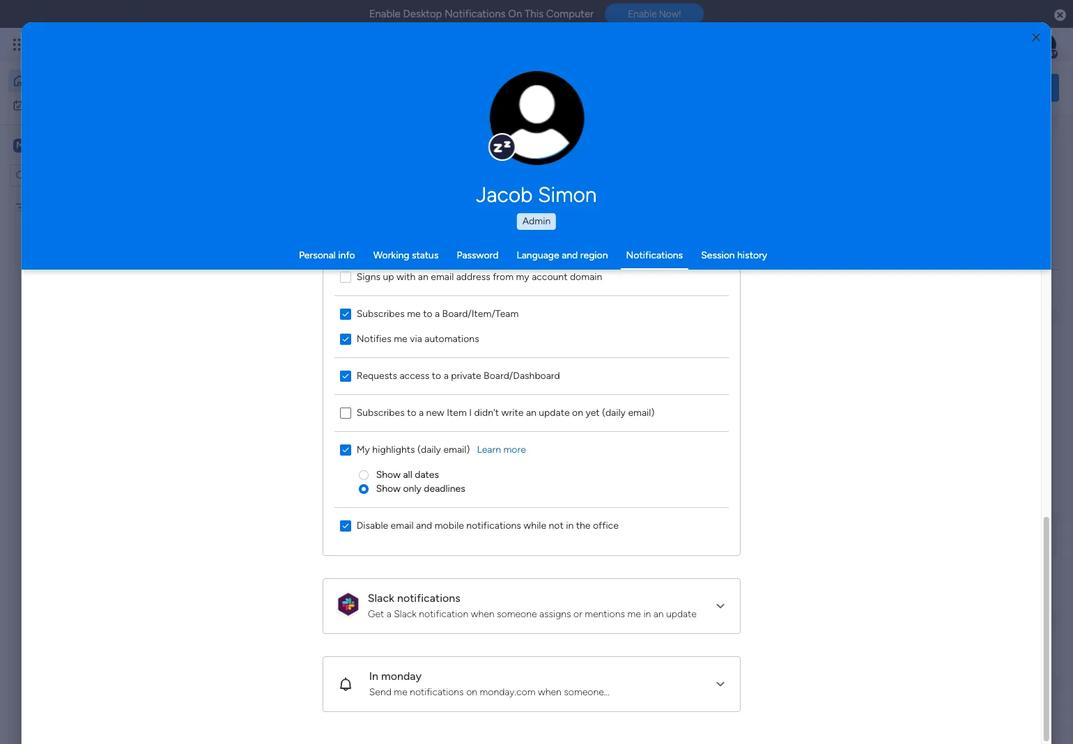 Task type: locate. For each thing, give the bounding box(es) containing it.
workspace selection element
[[13, 137, 116, 155]]

slack right get
[[394, 608, 417, 620]]

me left via
[[394, 333, 408, 345]]

0 horizontal spatial enable
[[369, 8, 401, 20]]

email right the "disable"
[[391, 520, 414, 532]]

management inside "main workspace work management"
[[324, 614, 385, 626]]

dapulse close image
[[1055, 8, 1067, 22]]

a
[[435, 308, 440, 320], [444, 370, 449, 382], [419, 407, 424, 419], [387, 608, 392, 620]]

1 vertical spatial work
[[250, 306, 272, 318]]

region
[[323, 12, 740, 555]]

2 vertical spatial and
[[416, 520, 432, 532]]

when left someone
[[471, 608, 495, 620]]

learn
[[477, 444, 501, 456]]

someone...
[[564, 687, 610, 698]]

new
[[426, 407, 445, 419]]

main inside the workspace selection element
[[32, 138, 57, 152]]

1
[[362, 362, 366, 374]]

update
[[235, 361, 277, 376]]

when
[[471, 608, 495, 620], [538, 687, 562, 698]]

an inside 'slack notifications get a slack notification when someone assigns or mentions me in an update'
[[654, 608, 664, 620]]

write
[[502, 407, 524, 419]]

learn more link
[[477, 443, 526, 457]]

2 vertical spatial notifications
[[410, 687, 464, 698]]

main down workspaces at the left bottom of the page
[[282, 594, 309, 609]]

email down status
[[431, 271, 454, 283]]

1 vertical spatial in
[[644, 608, 651, 620]]

enable desktop notifications on this computer
[[369, 8, 594, 20]]

requests
[[357, 370, 397, 382]]

2 vertical spatial an
[[654, 608, 664, 620]]

automations
[[425, 333, 479, 345]]

slack up get
[[368, 592, 395, 605]]

work inside button
[[46, 99, 68, 111]]

this
[[525, 8, 544, 20]]

subscribes up notifies
[[357, 308, 405, 320]]

show
[[376, 469, 401, 481], [376, 483, 401, 495]]

dapulse x slim image
[[1039, 129, 1056, 146]]

i
[[469, 407, 472, 419]]

when inside 'slack notifications get a slack notification when someone assigns or mentions me in an update'
[[471, 608, 495, 620]]

0 vertical spatial and
[[562, 250, 578, 262]]

1 subscribes from the top
[[357, 308, 405, 320]]

2 horizontal spatial main
[[342, 306, 363, 318]]

0 horizontal spatial main
[[32, 138, 57, 152]]

1 vertical spatial notifications
[[397, 592, 461, 605]]

work management > main workspace
[[250, 306, 413, 318]]

on
[[572, 407, 584, 419], [467, 687, 478, 698]]

1 horizontal spatial and
[[436, 477, 455, 490]]

workspace for main workspace
[[59, 138, 114, 152]]

main
[[32, 138, 57, 152], [342, 306, 363, 318], [282, 594, 309, 609]]

show left all
[[376, 469, 401, 481]]

address
[[456, 271, 491, 283]]

show only deadlines
[[376, 483, 466, 495]]

help center element
[[851, 624, 1060, 679]]

access
[[400, 370, 430, 382]]

0 vertical spatial slack
[[368, 592, 395, 605]]

0 horizontal spatial email)
[[444, 444, 470, 456]]

2 vertical spatial workspace
[[312, 594, 372, 609]]

1 show from the top
[[376, 469, 401, 481]]

workspaces
[[256, 552, 325, 568]]

me right the mentions
[[628, 608, 641, 620]]

simon
[[538, 183, 597, 208]]

my inside list box
[[33, 201, 46, 213]]

invite
[[321, 477, 349, 490]]

0 vertical spatial notifications
[[467, 520, 521, 532]]

to up notifies me via automations
[[423, 308, 433, 320]]

0 vertical spatial an
[[418, 271, 429, 283]]

0 horizontal spatial notifications
[[445, 8, 506, 20]]

in
[[369, 670, 379, 683]]

in inside 'slack notifications get a slack notification when someone assigns or mentions me in an update'
[[644, 608, 651, 620]]

0 vertical spatial update
[[539, 407, 570, 419]]

slack notifications get a slack notification when someone assigns or mentions me in an update
[[368, 592, 697, 620]]

language
[[517, 250, 560, 262]]

on inside region
[[572, 407, 584, 419]]

on left the monday.com on the bottom left of page
[[467, 687, 478, 698]]

enable inside enable now! button
[[628, 9, 657, 20]]

0 vertical spatial email
[[431, 271, 454, 283]]

jacob simon button
[[345, 183, 729, 208]]

subscribes for subscribes me to a board/item/team
[[357, 308, 405, 320]]

1 horizontal spatial update
[[667, 608, 697, 620]]

desktop
[[403, 8, 442, 20]]

my
[[31, 99, 44, 111], [33, 201, 46, 213], [357, 444, 370, 456], [235, 552, 253, 568]]

only
[[403, 483, 422, 495]]

roy mann
[[285, 407, 331, 420]]

management up 'in'
[[324, 614, 385, 626]]

email) right the yet
[[628, 407, 655, 419]]

and left mobile
[[416, 520, 432, 532]]

workspace
[[59, 138, 114, 152], [366, 306, 413, 318], [312, 594, 372, 609]]

in
[[566, 520, 574, 532], [644, 608, 651, 620]]

a for access
[[444, 370, 449, 382]]

Search in workspace field
[[29, 167, 116, 183]]

0 vertical spatial workspace
[[59, 138, 114, 152]]

main inside "main workspace work management"
[[282, 594, 309, 609]]

work up the update at the left of page
[[250, 306, 272, 318]]

update feed (inbox)
[[235, 361, 351, 376]]

session history
[[702, 250, 768, 262]]

my down home
[[31, 99, 44, 111]]

my for my board
[[33, 201, 46, 213]]

email)
[[628, 407, 655, 419], [444, 444, 470, 456]]

on
[[509, 8, 523, 20]]

0 vertical spatial show
[[376, 469, 401, 481]]

1 vertical spatial on
[[467, 687, 478, 698]]

notifies
[[357, 333, 392, 345]]

me
[[407, 308, 421, 320], [394, 333, 408, 345], [628, 608, 641, 620], [394, 687, 408, 698]]

notifications inside 'slack notifications get a slack notification when someone assigns or mentions me in an update'
[[397, 592, 461, 605]]

2 subscribes from the top
[[357, 407, 405, 419]]

notifications for monday
[[410, 687, 464, 698]]

main right 'workspace' icon
[[32, 138, 57, 152]]

1 horizontal spatial an
[[526, 407, 537, 419]]

2 vertical spatial main
[[282, 594, 309, 609]]

1 horizontal spatial notifications
[[627, 250, 684, 262]]

jacob simon image
[[1035, 33, 1057, 56]]

an right with
[[418, 271, 429, 283]]

my work button
[[8, 94, 150, 116]]

1 horizontal spatial when
[[538, 687, 562, 698]]

0 vertical spatial when
[[471, 608, 495, 620]]

2 show from the top
[[376, 483, 401, 495]]

1 vertical spatial email)
[[444, 444, 470, 456]]

2 horizontal spatial work
[[298, 614, 321, 626]]

and left start
[[436, 477, 455, 490]]

show all dates
[[376, 469, 439, 481]]

my for my workspaces
[[235, 552, 253, 568]]

to right access
[[432, 370, 441, 382]]

(daily up "dates"
[[418, 444, 441, 456]]

1 vertical spatial show
[[376, 483, 401, 495]]

0 vertical spatial on
[[572, 407, 584, 419]]

enable left now!
[[628, 9, 657, 20]]

my left highlights
[[357, 444, 370, 456]]

subscribes for subscribes to a new item i didn't write an update on yet (daily email)
[[357, 407, 405, 419]]

workspace down workspaces at the left bottom of the page
[[312, 594, 372, 609]]

on left the yet
[[572, 407, 584, 419]]

main inside work management > main workspace link
[[342, 306, 363, 318]]

and
[[562, 250, 578, 262], [436, 477, 455, 490], [416, 520, 432, 532]]

a right get
[[387, 608, 392, 620]]

1 vertical spatial (daily
[[418, 444, 441, 456]]

my inside region
[[357, 444, 370, 456]]

1 vertical spatial subscribes
[[357, 407, 405, 419]]

main right >
[[342, 306, 363, 318]]

subscribes down requests
[[357, 407, 405, 419]]

option
[[0, 195, 178, 197]]

notifications
[[445, 8, 506, 20], [627, 250, 684, 262]]

email
[[431, 271, 454, 283], [391, 520, 414, 532]]

0 horizontal spatial when
[[471, 608, 495, 620]]

workspace down add to favorites image
[[366, 306, 413, 318]]

enable for enable desktop notifications on this computer
[[369, 8, 401, 20]]

0 vertical spatial main
[[32, 138, 57, 152]]

1 vertical spatial and
[[436, 477, 455, 490]]

0 vertical spatial to
[[423, 308, 433, 320]]

0 horizontal spatial work
[[46, 99, 68, 111]]

show down show all dates
[[376, 483, 401, 495]]

work down home
[[46, 99, 68, 111]]

1 horizontal spatial on
[[572, 407, 584, 419]]

workspace inside "main workspace work management"
[[312, 594, 372, 609]]

2 horizontal spatial an
[[654, 608, 664, 620]]

email) left learn on the left bottom of the page
[[444, 444, 470, 456]]

and left region
[[562, 250, 578, 262]]

1 vertical spatial slack
[[394, 608, 417, 620]]

(daily right the yet
[[602, 407, 626, 419]]

when left someone...
[[538, 687, 562, 698]]

workspace up the search in workspace field
[[59, 138, 114, 152]]

highlights
[[373, 444, 415, 456]]

0 horizontal spatial on
[[467, 687, 478, 698]]

while
[[524, 520, 547, 532]]

0 horizontal spatial and
[[416, 520, 432, 532]]

update
[[539, 407, 570, 419], [667, 608, 697, 620]]

language and region
[[517, 250, 609, 262]]

board/dashboard
[[484, 370, 560, 382]]

search
[[1014, 81, 1049, 94]]

work down workspaces at the left bottom of the page
[[298, 614, 321, 626]]

more
[[504, 444, 526, 456]]

0 horizontal spatial in
[[566, 520, 574, 532]]

2 vertical spatial work
[[298, 614, 321, 626]]

management
[[274, 306, 332, 318], [324, 614, 385, 626]]

an right the mentions
[[654, 608, 664, 620]]

main workspace
[[32, 138, 114, 152]]

an
[[418, 271, 429, 283], [526, 407, 537, 419], [654, 608, 664, 620]]

a inside 'slack notifications get a slack notification when someone assigns or mentions me in an update'
[[387, 608, 392, 620]]

a left private
[[444, 370, 449, 382]]

collaborating
[[484, 477, 550, 490]]

enable left desktop
[[369, 8, 401, 20]]

notifications left "while"
[[467, 520, 521, 532]]

working status
[[374, 250, 439, 262]]

my inside button
[[31, 99, 44, 111]]

1 vertical spatial when
[[538, 687, 562, 698]]

a up automations
[[435, 308, 440, 320]]

board
[[49, 201, 74, 213]]

get
[[368, 608, 384, 620]]

on inside the in monday send me notifications on monday.com when someone...
[[467, 687, 478, 698]]

0 vertical spatial notifications
[[445, 8, 506, 20]]

0 vertical spatial subscribes
[[357, 308, 405, 320]]

and inside region
[[416, 520, 432, 532]]

templates image image
[[863, 329, 1047, 425]]

2 horizontal spatial and
[[562, 250, 578, 262]]

2 vertical spatial to
[[407, 407, 417, 419]]

0 horizontal spatial email
[[391, 520, 414, 532]]

notifications down monday
[[410, 687, 464, 698]]

1 vertical spatial management
[[324, 614, 385, 626]]

me down monday
[[394, 687, 408, 698]]

0 horizontal spatial an
[[418, 271, 429, 283]]

1 vertical spatial main
[[342, 306, 363, 318]]

my left board
[[33, 201, 46, 213]]

an right write
[[526, 407, 537, 419]]

in left the
[[566, 520, 574, 532]]

not
[[549, 520, 564, 532]]

0 vertical spatial work
[[46, 99, 68, 111]]

session
[[702, 250, 735, 262]]

mentions
[[585, 608, 625, 620]]

my board list box
[[0, 192, 178, 407]]

to left 'new'
[[407, 407, 417, 419]]

0 vertical spatial (daily
[[602, 407, 626, 419]]

slack
[[368, 592, 395, 605], [394, 608, 417, 620]]

signs
[[357, 271, 381, 283]]

1 horizontal spatial main
[[282, 594, 309, 609]]

with
[[397, 271, 416, 283]]

my highlights (daily email)
[[357, 444, 470, 456]]

monday
[[381, 670, 422, 683]]

1 horizontal spatial enable
[[628, 9, 657, 20]]

0 horizontal spatial (daily
[[418, 444, 441, 456]]

office
[[593, 520, 619, 532]]

password link
[[457, 250, 499, 262]]

1 vertical spatial update
[[667, 608, 697, 620]]

1 horizontal spatial in
[[644, 608, 651, 620]]

notifications right region
[[627, 250, 684, 262]]

0 vertical spatial management
[[274, 306, 332, 318]]

or
[[574, 608, 583, 620]]

in right the mentions
[[644, 608, 651, 620]]

notifications inside the in monday send me notifications on monday.com when someone...
[[410, 687, 464, 698]]

update inside region
[[539, 407, 570, 419]]

notifications left the on
[[445, 8, 506, 20]]

management left >
[[274, 306, 332, 318]]

0 horizontal spatial update
[[539, 407, 570, 419]]

1 vertical spatial to
[[432, 370, 441, 382]]

private
[[451, 370, 482, 382]]

my left workspaces at the left bottom of the page
[[235, 552, 253, 568]]

enable
[[369, 8, 401, 20], [628, 9, 657, 20]]

work inside "main workspace work management"
[[298, 614, 321, 626]]

workspace image
[[13, 138, 27, 153]]

send
[[369, 687, 392, 698]]

notifications up notification
[[397, 592, 461, 605]]

1 horizontal spatial email)
[[628, 407, 655, 419]]



Task type: vqa. For each thing, say whether or not it's contained in the screenshot.
Boost
no



Task type: describe. For each thing, give the bounding box(es) containing it.
enable now! button
[[605, 4, 705, 25]]

1 vertical spatial notifications
[[627, 250, 684, 262]]

close image
[[1033, 32, 1041, 43]]

board/item/team
[[442, 308, 519, 320]]

notifications link
[[627, 250, 684, 262]]

a for me
[[435, 308, 440, 320]]

someone
[[497, 608, 537, 620]]

select product image
[[13, 38, 27, 52]]

history
[[738, 250, 768, 262]]

disable email and mobile notifications while not in the office
[[357, 520, 619, 532]]

invite your teammates and start collaborating
[[321, 477, 550, 490]]

yet
[[586, 407, 600, 419]]

computer
[[547, 8, 594, 20]]

me up via
[[407, 308, 421, 320]]

the
[[576, 520, 591, 532]]

home button
[[8, 70, 150, 92]]

deadlines
[[424, 483, 466, 495]]

account
[[532, 271, 568, 283]]

enable now!
[[628, 9, 682, 20]]

subscribes me to a board/item/team
[[357, 308, 519, 320]]

enable for enable now!
[[628, 9, 657, 20]]

my for my highlights (daily email)
[[357, 444, 370, 456]]

feed
[[280, 361, 307, 376]]

show for show all dates
[[376, 469, 401, 481]]

me inside 'slack notifications get a slack notification when someone assigns or mentions me in an update'
[[628, 608, 641, 620]]

jacob simon
[[477, 183, 597, 208]]

via
[[410, 333, 422, 345]]

monday.com
[[480, 687, 536, 698]]

mann
[[305, 407, 331, 420]]

start
[[458, 477, 481, 490]]

update inside 'slack notifications get a slack notification when someone assigns or mentions me in an update'
[[667, 608, 697, 620]]

region
[[581, 250, 609, 262]]

to for access
[[432, 370, 441, 382]]

notifies me via automations
[[357, 333, 479, 345]]

region containing signs up with an email address from my account domain
[[323, 12, 740, 555]]

your
[[352, 477, 374, 490]]

change profile picture button
[[490, 71, 585, 166]]

0 vertical spatial in
[[566, 520, 574, 532]]

disable
[[357, 520, 388, 532]]

my workspaces
[[235, 552, 325, 568]]

quick search
[[982, 81, 1049, 94]]

1 horizontal spatial (daily
[[602, 407, 626, 419]]

>
[[334, 306, 340, 318]]

m
[[16, 139, 24, 151]]

0 vertical spatial email)
[[628, 407, 655, 419]]

when inside the in monday send me notifications on monday.com when someone...
[[538, 687, 562, 698]]

profile
[[541, 126, 567, 136]]

personal info link
[[299, 250, 355, 262]]

working status link
[[374, 250, 439, 262]]

all
[[403, 469, 413, 481]]

password
[[457, 250, 499, 262]]

assigns
[[540, 608, 571, 620]]

home
[[32, 75, 59, 86]]

roy
[[285, 407, 303, 420]]

1 horizontal spatial work
[[250, 306, 272, 318]]

quick
[[982, 81, 1011, 94]]

personal
[[299, 250, 336, 262]]

notifications for email
[[467, 520, 521, 532]]

1 vertical spatial an
[[526, 407, 537, 419]]

my board
[[33, 201, 74, 213]]

learn more
[[477, 444, 526, 456]]

main for main workspace
[[32, 138, 57, 152]]

work management > main workspace link
[[227, 169, 422, 326]]

now!
[[660, 9, 682, 20]]

signs up with an email address from my account domain
[[357, 271, 603, 283]]

main for main workspace work management
[[282, 594, 309, 609]]

a left 'new'
[[419, 407, 424, 419]]

dates
[[415, 469, 439, 481]]

picture
[[523, 138, 552, 148]]

item
[[447, 407, 467, 419]]

main workspace work management
[[282, 594, 385, 626]]

1 vertical spatial email
[[391, 520, 414, 532]]

my work
[[31, 99, 68, 111]]

up
[[383, 271, 394, 283]]

notification
[[419, 608, 469, 620]]

change profile picture
[[508, 126, 567, 148]]

1 vertical spatial workspace
[[366, 306, 413, 318]]

a for notifications
[[387, 608, 392, 620]]

getting started element
[[851, 557, 1060, 613]]

me inside the in monday send me notifications on monday.com when someone...
[[394, 687, 408, 698]]

mobile
[[435, 520, 464, 532]]

to for me
[[423, 308, 433, 320]]

jacob
[[477, 183, 533, 208]]

workspace for main workspace work management
[[312, 594, 372, 609]]

working
[[374, 250, 410, 262]]

my for my work
[[31, 99, 44, 111]]

add to favorites image
[[395, 283, 409, 297]]

(inbox)
[[310, 361, 351, 376]]

change
[[508, 126, 539, 136]]

show for show only deadlines
[[376, 483, 401, 495]]

admin
[[523, 215, 551, 227]]

info
[[338, 250, 355, 262]]

personal info
[[299, 250, 355, 262]]

in monday send me notifications on monday.com when someone...
[[369, 670, 610, 698]]

1 horizontal spatial email
[[431, 271, 454, 283]]

from
[[493, 271, 514, 283]]



